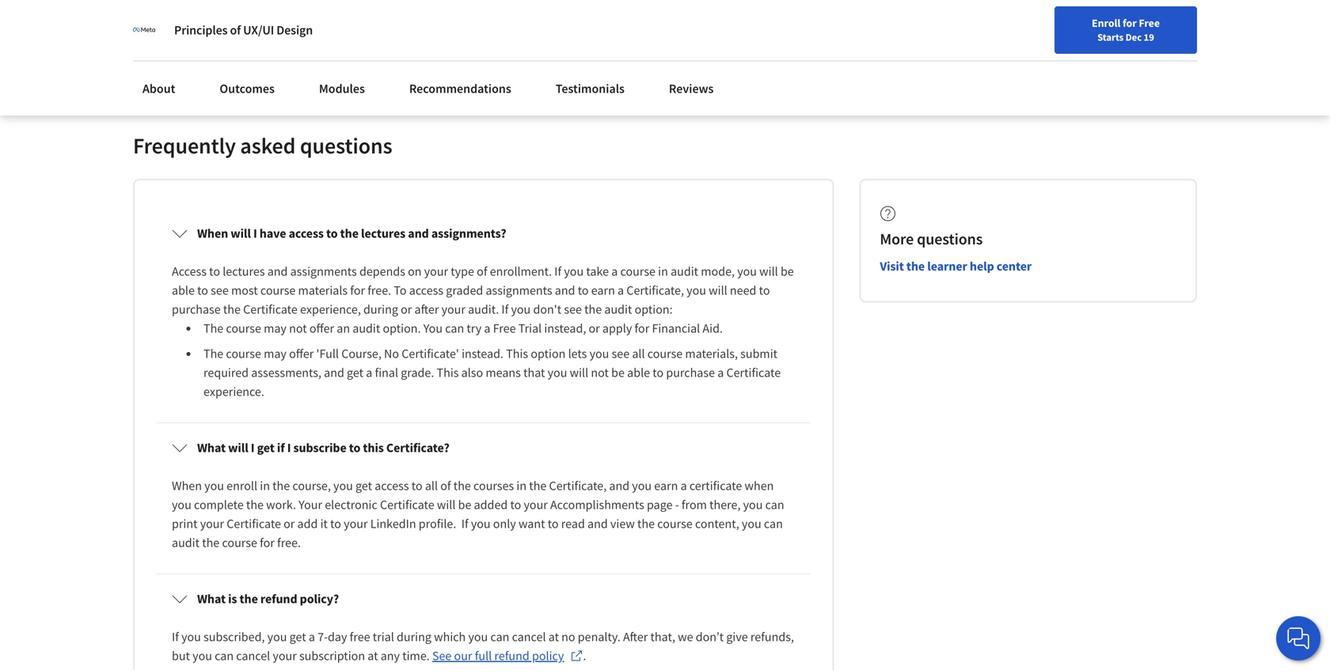 Task type: locate. For each thing, give the bounding box(es) containing it.
read
[[561, 516, 585, 532]]

frequently asked questions
[[133, 132, 392, 159]]

to
[[326, 226, 338, 241], [209, 264, 220, 279], [197, 283, 208, 298], [578, 283, 589, 298], [759, 283, 770, 298], [653, 365, 664, 381], [349, 440, 361, 456], [412, 478, 423, 494], [510, 497, 521, 513], [330, 516, 341, 532], [548, 516, 559, 532]]

of right type
[[477, 264, 487, 279]]

access to lectures and assignments depends on your type of enrollment. if you take a course in audit mode, you will be able to see most course materials for free. to access graded assignments and to earn a certificate, you will need to purchase the certificate experience, during or after your audit. if you don't see the audit option:
[[172, 264, 797, 317]]

7-
[[318, 629, 328, 645]]

if inside the when you enroll in the course, you get access to all of the courses in the certificate, and you earn a certificate when you complete the work. your electronic certificate will be added to your accomplishments page - from there, you can print your certificate or add it to your linkedin profile.  if you only want to read and view the course content, you can audit the course for free.
[[462, 516, 469, 532]]

when up access
[[197, 226, 228, 241]]

you up electronic at the bottom of the page
[[333, 478, 353, 494]]

to right need
[[759, 283, 770, 298]]

center
[[997, 258, 1032, 274]]

0 vertical spatial free
[[1139, 16, 1160, 30]]

a inside the when you enroll in the course, you get access to all of the courses in the certificate, and you earn a certificate when you complete the work. your electronic certificate will be added to your accomplishments page - from there, you can print your certificate or add it to your linkedin profile.  if you only want to read and view the course content, you can audit the course for free.
[[681, 478, 687, 494]]

i right if
[[287, 440, 291, 456]]

1 the from the top
[[204, 321, 224, 336]]

2 horizontal spatial of
[[477, 264, 487, 279]]

modules
[[319, 81, 365, 97]]

don't
[[533, 302, 562, 317]]

may inside the course may offer 'full course, no certificate' instead. this option lets you see all course materials, submit required assessments, and get a final grade. this also means that you will not be able to purchase a certificate experience.
[[264, 346, 287, 362]]

2 horizontal spatial see
[[612, 346, 630, 362]]

all inside the when you enroll in the course, you get access to all of the courses in the certificate, and you earn a certificate when you complete the work. your electronic certificate will be added to your accomplishments page - from there, you can print your certificate or add it to your linkedin profile.  if you only want to read and view the course content, you can audit the course for free.
[[425, 478, 438, 494]]

audit.
[[468, 302, 499, 317]]

enroll
[[227, 478, 257, 494]]

free
[[1139, 16, 1160, 30], [493, 321, 516, 336]]

you up complete
[[204, 478, 224, 494]]

0 vertical spatial questions
[[300, 132, 392, 159]]

access inside access to lectures and assignments depends on your type of enrollment. if you take a course in audit mode, you will be able to see most course materials for free. to access graded assignments and to earn a certificate, you will need to purchase the certificate experience, during or after your audit. if you don't see the audit option:
[[409, 283, 444, 298]]

get inside dropdown button
[[257, 440, 275, 456]]

recommendations link
[[400, 71, 521, 106]]

offer down experience,
[[310, 321, 334, 336]]

free inside collapsed list
[[493, 321, 516, 336]]

enroll for free starts dec 19
[[1092, 16, 1160, 44]]

1 horizontal spatial earn
[[654, 478, 678, 494]]

or up the "option."
[[401, 302, 412, 317]]

course down financial
[[648, 346, 683, 362]]

will left have
[[231, 226, 251, 241]]

1 horizontal spatial this
[[506, 346, 528, 362]]

a up "from" on the bottom of the page
[[681, 478, 687, 494]]

1 vertical spatial cancel
[[236, 648, 270, 664]]

refund inside 'dropdown button'
[[260, 591, 297, 607]]

able down apply
[[627, 365, 650, 381]]

2 vertical spatial be
[[458, 497, 472, 513]]

refund for policy?
[[260, 591, 297, 607]]

the inside "when will i have access to the lectures and assignments?" dropdown button
[[340, 226, 359, 241]]

0 horizontal spatial at
[[368, 648, 378, 664]]

questions up learner
[[917, 229, 983, 249]]

time.
[[402, 648, 430, 664]]

access
[[289, 226, 324, 241], [409, 283, 444, 298], [375, 478, 409, 494]]

when inside the when you enroll in the course, you get access to all of the courses in the certificate, and you earn a certificate when you complete the work. your electronic certificate will be added to your accomplishments page - from there, you can print your certificate or add it to your linkedin profile.  if you only want to read and view the course content, you can audit the course for free.
[[172, 478, 202, 494]]

0 vertical spatial or
[[401, 302, 412, 317]]

1 vertical spatial earn
[[654, 478, 678, 494]]

0 vertical spatial refund
[[260, 591, 297, 607]]

questions down modules
[[300, 132, 392, 159]]

certificate inside access to lectures and assignments depends on your type of enrollment. if you take a course in audit mode, you will be able to see most course materials for free. to access graded assignments and to earn a certificate, you will need to purchase the certificate experience, during or after your audit. if you don't see the audit option:
[[243, 302, 298, 317]]

1 vertical spatial purchase
[[666, 365, 715, 381]]

earn inside access to lectures and assignments depends on your type of enrollment. if you take a course in audit mode, you will be able to see most course materials for free. to access graded assignments and to earn a certificate, you will need to purchase the certificate experience, during or after your audit. if you don't see the audit option:
[[591, 283, 615, 298]]

1 horizontal spatial or
[[401, 302, 412, 317]]

1 vertical spatial may
[[264, 346, 287, 362]]

for down option:
[[635, 321, 650, 336]]

get left if
[[257, 440, 275, 456]]

2 horizontal spatial be
[[781, 264, 794, 279]]

content,
[[695, 516, 739, 532]]

for down work. on the bottom of the page
[[260, 535, 275, 551]]

0 vertical spatial not
[[289, 321, 307, 336]]

not down experience,
[[289, 321, 307, 336]]

0 horizontal spatial free
[[493, 321, 516, 336]]

1 vertical spatial be
[[612, 365, 625, 381]]

-
[[675, 497, 679, 513]]

1 vertical spatial refund
[[495, 648, 530, 664]]

1 vertical spatial during
[[397, 629, 432, 645]]

what left is
[[197, 591, 226, 607]]

or inside the when you enroll in the course, you get access to all of the courses in the certificate, and you earn a certificate when you complete the work. your electronic certificate will be added to your accomplishments page - from there, you can print your certificate or add it to your linkedin profile.  if you only want to read and view the course content, you can audit the course for free.
[[284, 516, 295, 532]]

subscription
[[299, 648, 365, 664]]

2 what from the top
[[197, 591, 226, 607]]

course down "-" at the right
[[658, 516, 693, 532]]

if up the but
[[172, 629, 179, 645]]

or left apply
[[589, 321, 600, 336]]

when for when will i have access to the lectures and assignments?
[[197, 226, 228, 241]]

english button
[[998, 0, 1094, 51]]

1 horizontal spatial at
[[549, 629, 559, 645]]

purchase down access
[[172, 302, 221, 317]]

what for what will i get if i subscribe to this certificate?
[[197, 440, 226, 456]]

earn down take
[[591, 283, 615, 298]]

all inside the course may offer 'full course, no certificate' instead. this option lets you see all course materials, submit required assessments, and get a final grade. this also means that you will not be able to purchase a certificate experience.
[[632, 346, 645, 362]]

0 horizontal spatial refund
[[260, 591, 297, 607]]

certificate, inside access to lectures and assignments depends on your type of enrollment. if you take a course in audit mode, you will be able to see most course materials for free. to access graded assignments and to earn a certificate, you will need to purchase the certificate experience, during or after your audit. if you don't see the audit option:
[[627, 283, 684, 298]]

19
[[1144, 31, 1155, 44]]

to up materials
[[326, 226, 338, 241]]

may
[[264, 321, 287, 336], [264, 346, 287, 362]]

during inside if you subscribed, you get a 7-day free trial during which you can cancel at no penalty. after that, we don't give refunds, but you can cancel your subscription at any time.
[[397, 629, 432, 645]]

and up on
[[408, 226, 429, 241]]

free. down depends
[[368, 283, 391, 298]]

i inside dropdown button
[[253, 226, 257, 241]]

a down materials,
[[718, 365, 724, 381]]

this left also
[[437, 365, 459, 381]]

lectures up depends
[[361, 226, 406, 241]]

all down option:
[[632, 346, 645, 362]]

cancel down subscribed,
[[236, 648, 270, 664]]

and up don't
[[555, 283, 575, 298]]

option:
[[635, 302, 673, 317]]

0 vertical spatial able
[[172, 283, 195, 298]]

1 horizontal spatial see
[[564, 302, 582, 317]]

when up complete
[[172, 478, 202, 494]]

a
[[612, 264, 618, 279], [618, 283, 624, 298], [484, 321, 491, 336], [366, 365, 373, 381], [718, 365, 724, 381], [681, 478, 687, 494], [309, 629, 315, 645]]

subscribe
[[293, 440, 347, 456]]

2 vertical spatial or
[[284, 516, 295, 532]]

0 vertical spatial cancel
[[512, 629, 546, 645]]

1 vertical spatial all
[[425, 478, 438, 494]]

0 vertical spatial what
[[197, 440, 226, 456]]

0 horizontal spatial all
[[425, 478, 438, 494]]

2 vertical spatial see
[[612, 346, 630, 362]]

certificate down most
[[243, 302, 298, 317]]

0 horizontal spatial purchase
[[172, 302, 221, 317]]

the inside the course may offer 'full course, no certificate' instead. this option lets you see all course materials, submit required assessments, and get a final grade. this also means that you will not be able to purchase a certificate experience.
[[204, 346, 224, 362]]

don't
[[696, 629, 724, 645]]

get left "7-"
[[290, 629, 306, 645]]

earn
[[591, 283, 615, 298], [654, 478, 678, 494]]

0 vertical spatial assignments
[[290, 264, 357, 279]]

purchase
[[172, 302, 221, 317], [666, 365, 715, 381]]

be inside access to lectures and assignments depends on your type of enrollment. if you take a course in audit mode, you will be able to see most course materials for free. to access graded assignments and to earn a certificate, you will need to purchase the certificate experience, during or after your audit. if you don't see the audit option:
[[781, 264, 794, 279]]

0 vertical spatial access
[[289, 226, 324, 241]]

your
[[424, 264, 448, 279], [442, 302, 466, 317], [524, 497, 548, 513], [200, 516, 224, 532], [344, 516, 368, 532], [273, 648, 297, 664]]

the course may offer 'full course, no certificate' instead. this option lets you see all course materials, submit required assessments, and get a final grade. this also means that you will not be able to purchase a certificate experience.
[[204, 346, 784, 400]]

certificate, up option:
[[627, 283, 684, 298]]

profile.
[[419, 516, 456, 532]]

1 horizontal spatial not
[[591, 365, 609, 381]]

0 vertical spatial free.
[[368, 283, 391, 298]]

view
[[611, 516, 635, 532]]

during inside access to lectures and assignments depends on your type of enrollment. if you take a course in audit mode, you will be able to see most course materials for free. to access graded assignments and to earn a certificate, you will need to purchase the certificate experience, during or after your audit. if you don't see the audit option:
[[364, 302, 398, 317]]

outcomes
[[220, 81, 275, 97]]

lectures inside access to lectures and assignments depends on your type of enrollment. if you take a course in audit mode, you will be able to see most course materials for free. to access graded assignments and to earn a certificate, you will need to purchase the certificate experience, during or after your audit. if you don't see the audit option:
[[223, 264, 265, 279]]

0 horizontal spatial assignments
[[290, 264, 357, 279]]

to right it
[[330, 516, 341, 532]]

what inside dropdown button
[[197, 440, 226, 456]]

if inside if you subscribed, you get a 7-day free trial during which you can cancel at no penalty. after that, we don't give refunds, but you can cancel your subscription at any time.
[[172, 629, 179, 645]]

i left have
[[253, 226, 257, 241]]

at left any at the left
[[368, 648, 378, 664]]

0 vertical spatial purchase
[[172, 302, 221, 317]]

after
[[415, 302, 439, 317]]

0 vertical spatial lectures
[[361, 226, 406, 241]]

1 horizontal spatial certificate,
[[627, 283, 684, 298]]

0 horizontal spatial earn
[[591, 283, 615, 298]]

principles
[[174, 22, 228, 38]]

0 vertical spatial earn
[[591, 283, 615, 298]]

1 vertical spatial lectures
[[223, 264, 265, 279]]

1 may from the top
[[264, 321, 287, 336]]

course
[[621, 264, 656, 279], [260, 283, 296, 298], [226, 321, 261, 336], [226, 346, 261, 362], [648, 346, 683, 362], [658, 516, 693, 532], [222, 535, 257, 551]]

1 horizontal spatial assignments
[[486, 283, 552, 298]]

1 vertical spatial what
[[197, 591, 226, 607]]

1 vertical spatial free
[[493, 321, 516, 336]]

1 horizontal spatial able
[[627, 365, 650, 381]]

see
[[211, 283, 229, 298], [564, 302, 582, 317], [612, 346, 630, 362]]

1 horizontal spatial purchase
[[666, 365, 715, 381]]

to right access
[[209, 264, 220, 279]]

take
[[586, 264, 609, 279]]

1 horizontal spatial of
[[441, 478, 451, 494]]

assignments down the enrollment.
[[486, 283, 552, 298]]

principles of ux/ui design
[[174, 22, 313, 38]]

what will i get if i subscribe to this certificate? button
[[159, 426, 808, 470]]

the
[[340, 226, 359, 241], [907, 258, 925, 274], [223, 302, 241, 317], [585, 302, 602, 317], [273, 478, 290, 494], [454, 478, 471, 494], [529, 478, 547, 494], [246, 497, 264, 513], [638, 516, 655, 532], [202, 535, 220, 551], [240, 591, 258, 607]]

of up profile.
[[441, 478, 451, 494]]

to inside dropdown button
[[349, 440, 361, 456]]

in right 'courses' on the left of the page
[[517, 478, 527, 494]]

what is the refund policy? button
[[159, 577, 808, 622]]

electronic
[[325, 497, 378, 513]]

0 vertical spatial certificate,
[[627, 283, 684, 298]]

the left 'courses' on the left of the page
[[454, 478, 471, 494]]

not down apply
[[591, 365, 609, 381]]

2 horizontal spatial or
[[589, 321, 600, 336]]

to down certificate? at the bottom left
[[412, 478, 423, 494]]

see up 'instead,'
[[564, 302, 582, 317]]

this
[[506, 346, 528, 362], [437, 365, 459, 381]]

free left trial
[[493, 321, 516, 336]]

1 vertical spatial this
[[437, 365, 459, 381]]

0 horizontal spatial of
[[230, 22, 241, 38]]

during up the time.
[[397, 629, 432, 645]]

0 horizontal spatial be
[[458, 497, 472, 513]]

access up linkedin
[[375, 478, 409, 494]]

cancel up policy
[[512, 629, 546, 645]]

0 vertical spatial all
[[632, 346, 645, 362]]

0 horizontal spatial not
[[289, 321, 307, 336]]

0 horizontal spatial lectures
[[223, 264, 265, 279]]

and
[[408, 226, 429, 241], [267, 264, 288, 279], [555, 283, 575, 298], [324, 365, 344, 381], [609, 478, 630, 494], [588, 516, 608, 532]]

1 horizontal spatial free.
[[368, 283, 391, 298]]

0 vertical spatial see
[[211, 283, 229, 298]]

1 horizontal spatial refund
[[495, 648, 530, 664]]

certificate
[[690, 478, 742, 494]]

1 vertical spatial questions
[[917, 229, 983, 249]]

1 vertical spatial see
[[564, 302, 582, 317]]

your
[[299, 497, 322, 513]]

free. inside the when you enroll in the course, you get access to all of the courses in the certificate, and you earn a certificate when you complete the work. your electronic certificate will be added to your accomplishments page - from there, you can print your certificate or add it to your linkedin profile.  if you only want to read and view the course content, you can audit the course for free.
[[277, 535, 301, 551]]

experience.
[[204, 384, 264, 400]]

purchase down materials,
[[666, 365, 715, 381]]

1 vertical spatial the
[[204, 346, 224, 362]]

when
[[197, 226, 228, 241], [172, 478, 202, 494]]

will up profile.
[[437, 497, 456, 513]]

access inside dropdown button
[[289, 226, 324, 241]]

1 vertical spatial access
[[409, 283, 444, 298]]

1 horizontal spatial all
[[632, 346, 645, 362]]

0 vertical spatial at
[[549, 629, 559, 645]]

refund left policy?
[[260, 591, 297, 607]]

0 vertical spatial may
[[264, 321, 287, 336]]

free up 19
[[1139, 16, 1160, 30]]

0 horizontal spatial or
[[284, 516, 295, 532]]

recommendations
[[409, 81, 511, 97]]

opens in a new tab image
[[571, 650, 583, 663]]

free. down the add
[[277, 535, 301, 551]]

2 vertical spatial of
[[441, 478, 451, 494]]

1 vertical spatial when
[[172, 478, 202, 494]]

2 vertical spatial access
[[375, 478, 409, 494]]

1 horizontal spatial lectures
[[361, 226, 406, 241]]

1 vertical spatial at
[[368, 648, 378, 664]]

be right mode,
[[781, 264, 794, 279]]

0 vertical spatial during
[[364, 302, 398, 317]]

0 horizontal spatial questions
[[300, 132, 392, 159]]

0 vertical spatial this
[[506, 346, 528, 362]]

the up materials
[[340, 226, 359, 241]]

None search field
[[226, 10, 606, 42]]

in right 'enroll'
[[260, 478, 270, 494]]

access
[[172, 264, 207, 279]]

what up complete
[[197, 440, 226, 456]]

2 horizontal spatial in
[[658, 264, 668, 279]]

and down 'full
[[324, 365, 344, 381]]

0 vertical spatial be
[[781, 264, 794, 279]]

modules link
[[310, 71, 374, 106]]

1 horizontal spatial free
[[1139, 16, 1160, 30]]

final
[[375, 365, 398, 381]]

or
[[401, 302, 412, 317], [589, 321, 600, 336], [284, 516, 295, 532]]

1 vertical spatial of
[[477, 264, 487, 279]]

audit right the an
[[353, 321, 380, 336]]

1 vertical spatial free.
[[277, 535, 301, 551]]

when inside dropdown button
[[197, 226, 228, 241]]

apply
[[603, 321, 632, 336]]

for down depends
[[350, 283, 365, 298]]

able down access
[[172, 283, 195, 298]]

1 vertical spatial not
[[591, 365, 609, 381]]

what inside 'dropdown button'
[[197, 591, 226, 607]]

about link
[[133, 71, 185, 106]]

reviews
[[669, 81, 714, 97]]

offer
[[310, 321, 334, 336], [289, 346, 314, 362]]

you up trial
[[511, 302, 531, 317]]

able inside access to lectures and assignments depends on your type of enrollment. if you take a course in audit mode, you will be able to see most course materials for free. to access graded assignments and to earn a certificate, you will need to purchase the certificate experience, during or after your audit. if you don't see the audit option:
[[172, 283, 195, 298]]

offer up assessments,
[[289, 346, 314, 362]]

2 may from the top
[[264, 346, 287, 362]]

for inside access to lectures and assignments depends on your type of enrollment. if you take a course in audit mode, you will be able to see most course materials for free. to access graded assignments and to earn a certificate, you will need to purchase the certificate experience, during or after your audit. if you don't see the audit option:
[[350, 283, 365, 298]]

0 horizontal spatial certificate,
[[549, 478, 607, 494]]

to
[[394, 283, 407, 298]]

free inside enroll for free starts dec 19
[[1139, 16, 1160, 30]]

instead.
[[462, 346, 504, 362]]

1 vertical spatial offer
[[289, 346, 314, 362]]

free.
[[368, 283, 391, 298], [277, 535, 301, 551]]

1 vertical spatial assignments
[[486, 283, 552, 298]]

will inside the course may offer 'full course, no certificate' instead. this option lets you see all course materials, submit required assessments, and get a final grade. this also means that you will not be able to purchase a certificate experience.
[[570, 365, 589, 381]]

dec
[[1126, 31, 1142, 44]]

2 the from the top
[[204, 346, 224, 362]]

may for not
[[264, 321, 287, 336]]

0 horizontal spatial cancel
[[236, 648, 270, 664]]

the right is
[[240, 591, 258, 607]]

1 vertical spatial certificate,
[[549, 478, 607, 494]]

at left no
[[549, 629, 559, 645]]

assignments up materials
[[290, 264, 357, 279]]

print
[[172, 516, 198, 532]]

you down when
[[743, 497, 763, 513]]

at
[[549, 629, 559, 645], [368, 648, 378, 664]]

if
[[555, 264, 562, 279], [502, 302, 509, 317], [462, 516, 469, 532], [172, 629, 179, 645]]

will inside dropdown button
[[231, 226, 251, 241]]

1 vertical spatial able
[[627, 365, 650, 381]]

audit down print
[[172, 535, 200, 551]]

get down course,
[[347, 365, 364, 381]]

be
[[781, 264, 794, 279], [612, 365, 625, 381], [458, 497, 472, 513]]

and inside dropdown button
[[408, 226, 429, 241]]

0 horizontal spatial free.
[[277, 535, 301, 551]]

trial
[[373, 629, 394, 645]]

0 vertical spatial the
[[204, 321, 224, 336]]

of inside the when you enroll in the course, you get access to all of the courses in the certificate, and you earn a certificate when you complete the work. your electronic certificate will be added to your accomplishments page - from there, you can print your certificate or add it to your linkedin profile.  if you only want to read and view the course content, you can audit the course for free.
[[441, 478, 451, 494]]

see left most
[[211, 283, 229, 298]]

0 horizontal spatial this
[[437, 365, 459, 381]]

access up after
[[409, 283, 444, 298]]

of inside access to lectures and assignments depends on your type of enrollment. if you take a course in audit mode, you will be able to see most course materials for free. to access graded assignments and to earn a certificate, you will need to purchase the certificate experience, during or after your audit. if you don't see the audit option:
[[477, 264, 487, 279]]

certificate,
[[627, 283, 684, 298], [549, 478, 607, 494]]

certificate, up accomplishments
[[549, 478, 607, 494]]

0 vertical spatial when
[[197, 226, 228, 241]]

1 horizontal spatial questions
[[917, 229, 983, 249]]

during
[[364, 302, 398, 317], [397, 629, 432, 645]]

0 horizontal spatial able
[[172, 283, 195, 298]]

after
[[623, 629, 648, 645]]

1 what from the top
[[197, 440, 226, 456]]

linkedin
[[370, 516, 416, 532]]

get
[[347, 365, 364, 381], [257, 440, 275, 456], [356, 478, 372, 494], [290, 629, 306, 645]]



Task type: describe. For each thing, give the bounding box(es) containing it.
your up want
[[524, 497, 548, 513]]

a right try
[[484, 321, 491, 336]]

course down complete
[[222, 535, 257, 551]]

not inside the course may offer 'full course, no certificate' instead. this option lets you see all course materials, submit required assessments, and get a final grade. this also means that you will not be able to purchase a certificate experience.
[[591, 365, 609, 381]]

our
[[454, 648, 472, 664]]

you right lets in the left bottom of the page
[[590, 346, 609, 362]]

assessments,
[[251, 365, 322, 381]]

to down take
[[578, 283, 589, 298]]

there,
[[710, 497, 741, 513]]

see inside the course may offer 'full course, no certificate' instead. this option lets you see all course materials, submit required assessments, and get a final grade. this also means that you will not be able to purchase a certificate experience.
[[612, 346, 630, 362]]

learner
[[928, 258, 968, 274]]

to down access
[[197, 283, 208, 298]]

free. inside access to lectures and assignments depends on your type of enrollment. if you take a course in audit mode, you will be able to see most course materials for free. to access graded assignments and to earn a certificate, you will need to purchase the certificate experience, during or after your audit. if you don't see the audit option:
[[368, 283, 391, 298]]

the down complete
[[202, 535, 220, 551]]

what will i get if i subscribe to this certificate?
[[197, 440, 450, 456]]

you up need
[[737, 264, 757, 279]]

from
[[682, 497, 707, 513]]

this
[[363, 440, 384, 456]]

you right the content,
[[742, 516, 762, 532]]

grade.
[[401, 365, 434, 381]]

any
[[381, 648, 400, 664]]

see
[[432, 648, 452, 664]]

page
[[647, 497, 673, 513]]

1 horizontal spatial cancel
[[512, 629, 546, 645]]

a inside if you subscribed, you get a 7-day free trial during which you can cancel at no penalty. after that, we don't give refunds, but you can cancel your subscription at any time.
[[309, 629, 315, 645]]

financial
[[652, 321, 700, 336]]

most
[[231, 283, 258, 298]]

option
[[531, 346, 566, 362]]

graded
[[446, 283, 483, 298]]

enrollment.
[[490, 264, 552, 279]]

0 horizontal spatial see
[[211, 283, 229, 298]]

in inside access to lectures and assignments depends on your type of enrollment. if you take a course in audit mode, you will be able to see most course materials for free. to access graded assignments and to earn a certificate, you will need to purchase the certificate experience, during or after your audit. if you don't see the audit option:
[[658, 264, 668, 279]]

what is the refund policy?
[[197, 591, 339, 607]]

accomplishments
[[550, 497, 645, 513]]

lets
[[568, 346, 587, 362]]

will right mode,
[[760, 264, 778, 279]]

asked
[[240, 132, 296, 159]]

free
[[350, 629, 370, 645]]

offer inside the course may offer 'full course, no certificate' instead. this option lets you see all course materials, submit required assessments, and get a final grade. this also means that you will not be able to purchase a certificate experience.
[[289, 346, 314, 362]]

the right the "visit"
[[907, 258, 925, 274]]

instead,
[[544, 321, 586, 336]]

if right audit.
[[502, 302, 509, 317]]

access inside the when you enroll in the course, you get access to all of the courses in the certificate, and you earn a certificate when you complete the work. your electronic certificate will be added to your accomplishments page - from there, you can print your certificate or add it to your linkedin profile.  if you only want to read and view the course content, you can audit the course for free.
[[375, 478, 409, 494]]

the down 'enroll'
[[246, 497, 264, 513]]

day
[[328, 629, 347, 645]]

materials
[[298, 283, 348, 298]]

course right most
[[260, 283, 296, 298]]

for inside the when you enroll in the course, you get access to all of the courses in the certificate, and you earn a certificate when you complete the work. your electronic certificate will be added to your accomplishments page - from there, you can print your certificate or add it to your linkedin profile.  if you only want to read and view the course content, you can audit the course for free.
[[260, 535, 275, 551]]

you up full
[[468, 629, 488, 645]]

0 vertical spatial of
[[230, 22, 241, 38]]

to inside the course may offer 'full course, no certificate' instead. this option lets you see all course materials, submit required assessments, and get a final grade. this also means that you will not be able to purchase a certificate experience.
[[653, 365, 664, 381]]

policy
[[532, 648, 564, 664]]

course right take
[[621, 264, 656, 279]]

the up want
[[529, 478, 547, 494]]

that
[[524, 365, 545, 381]]

more questions
[[880, 229, 983, 249]]

you left take
[[564, 264, 584, 279]]

if
[[277, 440, 285, 456]]

visit
[[880, 258, 904, 274]]

aid.
[[703, 321, 723, 336]]

type
[[451, 264, 474, 279]]

it
[[320, 516, 328, 532]]

to up only at the left bottom of page
[[510, 497, 521, 513]]

english
[[1027, 18, 1065, 34]]

also
[[461, 365, 483, 381]]

will down mode,
[[709, 283, 728, 298]]

the for the course may not offer an audit option. you can try a free trial instead, or apply for financial aid.
[[204, 321, 224, 336]]

refunds,
[[751, 629, 794, 645]]

audit left mode,
[[671, 264, 699, 279]]

your up the course may not offer an audit option. you can try a free trial instead, or apply for financial aid.
[[442, 302, 466, 317]]

your down complete
[[200, 516, 224, 532]]

i for get
[[251, 440, 255, 456]]

be inside the course may offer 'full course, no certificate' instead. this option lets you see all course materials, submit required assessments, and get a final grade. this also means that you will not be able to purchase a certificate experience.
[[612, 365, 625, 381]]

a left the final
[[366, 365, 373, 381]]

what for what is the refund policy?
[[197, 591, 226, 607]]

purchase inside access to lectures and assignments depends on your type of enrollment. if you take a course in audit mode, you will be able to see most course materials for free. to access graded assignments and to earn a certificate, you will need to purchase the certificate experience, during or after your audit. if you don't see the audit option:
[[172, 302, 221, 317]]

and down have
[[267, 264, 288, 279]]

subscribed,
[[204, 629, 265, 645]]

your inside if you subscribed, you get a 7-day free trial during which you can cancel at no penalty. after that, we don't give refunds, but you can cancel your subscription at any time.
[[273, 648, 297, 664]]

0 vertical spatial offer
[[310, 321, 334, 336]]

testimonials link
[[546, 71, 634, 106]]

see our full refund policy
[[432, 648, 564, 664]]

have
[[260, 226, 286, 241]]

required
[[204, 365, 249, 381]]

no
[[562, 629, 575, 645]]

you up print
[[172, 497, 191, 513]]

testimonials
[[556, 81, 625, 97]]

when will i have access to the lectures and assignments?
[[197, 226, 507, 241]]

show notifications image
[[1117, 20, 1136, 39]]

0 horizontal spatial in
[[260, 478, 270, 494]]

courses
[[474, 478, 514, 494]]

experience,
[[300, 302, 361, 317]]

certificate inside the course may offer 'full course, no certificate' instead. this option lets you see all course materials, submit required assessments, and get a final grade. this also means that you will not be able to purchase a certificate experience.
[[727, 365, 781, 381]]

design
[[277, 22, 313, 38]]

need
[[730, 283, 757, 298]]

your down electronic at the bottom of the page
[[344, 516, 368, 532]]

if you subscribed, you get a 7-day free trial during which you can cancel at no penalty. after that, we don't give refunds, but you can cancel your subscription at any time.
[[172, 629, 797, 664]]

the course may not offer an audit option. you can try a free trial instead, or apply for financial aid.
[[204, 321, 723, 336]]

will inside the when you enroll in the course, you get access to all of the courses in the certificate, and you earn a certificate when you complete the work. your electronic certificate will be added to your accomplishments page - from there, you can print your certificate or add it to your linkedin profile.  if you only want to read and view the course content, you can audit the course for free.
[[437, 497, 456, 513]]

visit the learner help center
[[880, 258, 1032, 274]]

may for offer
[[264, 346, 287, 362]]

the down most
[[223, 302, 241, 317]]

to inside dropdown button
[[326, 226, 338, 241]]

be inside the when you enroll in the course, you get access to all of the courses in the certificate, and you earn a certificate when you complete the work. your electronic certificate will be added to your accomplishments page - from there, you can print your certificate or add it to your linkedin profile.  if you only want to read and view the course content, you can audit the course for free.
[[458, 497, 472, 513]]

mode,
[[701, 264, 735, 279]]

if right the enrollment.
[[555, 264, 562, 279]]

1 horizontal spatial in
[[517, 478, 527, 494]]

work.
[[266, 497, 296, 513]]

audit inside the when you enroll in the course, you get access to all of the courses in the certificate, and you earn a certificate when you complete the work. your electronic certificate will be added to your accomplishments page - from there, you can print your certificate or add it to your linkedin profile.  if you only want to read and view the course content, you can audit the course for free.
[[172, 535, 200, 551]]

which
[[434, 629, 466, 645]]

certificate, inside the when you enroll in the course, you get access to all of the courses in the certificate, and you earn a certificate when you complete the work. your electronic certificate will be added to your accomplishments page - from there, you can print your certificate or add it to your linkedin profile.  if you only want to read and view the course content, you can audit the course for free.
[[549, 478, 607, 494]]

full
[[475, 648, 492, 664]]

and down accomplishments
[[588, 516, 608, 532]]

collapsed list
[[154, 206, 814, 671]]

chat with us image
[[1286, 626, 1311, 652]]

earn inside the when you enroll in the course, you get access to all of the courses in the certificate, and you earn a certificate when you complete the work. your electronic certificate will be added to your accomplishments page - from there, you can print your certificate or add it to your linkedin profile.  if you only want to read and view the course content, you can audit the course for free.
[[654, 478, 678, 494]]

will inside dropdown button
[[228, 440, 248, 456]]

starts
[[1098, 31, 1124, 44]]

when
[[745, 478, 774, 494]]

the down page
[[638, 516, 655, 532]]

on
[[408, 264, 422, 279]]

or inside access to lectures and assignments depends on your type of enrollment. if you take a course in audit mode, you will be able to see most course materials for free. to access graded assignments and to earn a certificate, you will need to purchase the certificate experience, during or after your audit. if you don't see the audit option:
[[401, 302, 412, 317]]

you up page
[[632, 478, 652, 494]]

a up apply
[[618, 283, 624, 298]]

course up required
[[226, 346, 261, 362]]

outcomes link
[[210, 71, 284, 106]]

your right on
[[424, 264, 448, 279]]

the for the course may offer 'full course, no certificate' instead. this option lets you see all course materials, submit required assessments, and get a final grade. this also means that you will not be able to purchase a certificate experience.
[[204, 346, 224, 362]]

want
[[519, 516, 545, 532]]

a right take
[[612, 264, 618, 279]]

reviews link
[[660, 71, 723, 106]]

you down added
[[471, 516, 491, 532]]

get inside if you subscribed, you get a 7-day free trial during which you can cancel at no penalty. after that, we don't give refunds, but you can cancel your subscription at any time.
[[290, 629, 306, 645]]

get inside the course may offer 'full course, no certificate' instead. this option lets you see all course materials, submit required assessments, and get a final grade. this also means that you will not be able to purchase a certificate experience.
[[347, 365, 364, 381]]

and inside the course may offer 'full course, no certificate' instead. this option lets you see all course materials, submit required assessments, and get a final grade. this also means that you will not be able to purchase a certificate experience.
[[324, 365, 344, 381]]

for inside enroll for free starts dec 19
[[1123, 16, 1137, 30]]

i for have
[[253, 226, 257, 241]]

and up accomplishments
[[609, 478, 630, 494]]

certificate down work. on the bottom of the page
[[227, 516, 281, 532]]

refund for policy
[[495, 648, 530, 664]]

but
[[172, 648, 190, 664]]

give
[[726, 629, 748, 645]]

visit the learner help center link
[[880, 258, 1032, 274]]

penalty.
[[578, 629, 621, 645]]

purchase inside the course may offer 'full course, no certificate' instead. this option lets you see all course materials, submit required assessments, and get a final grade. this also means that you will not be able to purchase a certificate experience.
[[666, 365, 715, 381]]

depends
[[360, 264, 405, 279]]

certificate up linkedin
[[380, 497, 435, 513]]

course down most
[[226, 321, 261, 336]]

the inside what is the refund policy? 'dropdown button'
[[240, 591, 258, 607]]

.
[[583, 648, 586, 664]]

lectures inside dropdown button
[[361, 226, 406, 241]]

able inside the course may offer 'full course, no certificate' instead. this option lets you see all course materials, submit required assessments, and get a final grade. this also means that you will not be able to purchase a certificate experience.
[[627, 365, 650, 381]]

you down option
[[548, 365, 567, 381]]

audit up apply
[[605, 302, 632, 317]]

you
[[423, 321, 443, 336]]

help
[[970, 258, 994, 274]]

get inside the when you enroll in the course, you get access to all of the courses in the certificate, and you earn a certificate when you complete the work. your electronic certificate will be added to your accomplishments page - from there, you can print your certificate or add it to your linkedin profile.  if you only want to read and view the course content, you can audit the course for free.
[[356, 478, 372, 494]]

meta image
[[133, 19, 155, 41]]

you right the but
[[193, 648, 212, 664]]

the up 'instead,'
[[585, 302, 602, 317]]

you down what is the refund policy?
[[267, 629, 287, 645]]

the up work. on the bottom of the page
[[273, 478, 290, 494]]

option.
[[383, 321, 421, 336]]

to left read
[[548, 516, 559, 532]]

trial
[[519, 321, 542, 336]]

you down mode,
[[687, 283, 706, 298]]

course,
[[341, 346, 382, 362]]

when for when you enroll in the course, you get access to all of the courses in the certificate, and you earn a certificate when you complete the work. your electronic certificate will be added to your accomplishments page - from there, you can print your certificate or add it to your linkedin profile.  if you only want to read and view the course content, you can audit the course for free.
[[172, 478, 202, 494]]

1 vertical spatial or
[[589, 321, 600, 336]]

means
[[486, 365, 521, 381]]

you up the but
[[181, 629, 201, 645]]

course,
[[293, 478, 331, 494]]

when will i have access to the lectures and assignments? button
[[159, 211, 808, 256]]

an
[[337, 321, 350, 336]]



Task type: vqa. For each thing, say whether or not it's contained in the screenshot.
.
yes



